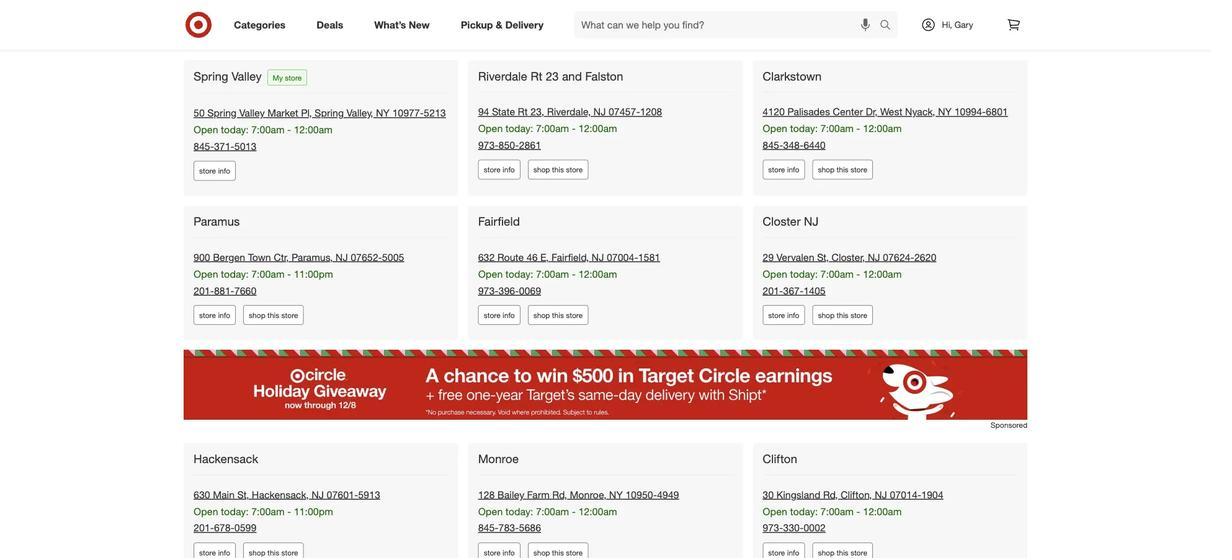 Task type: locate. For each thing, give the bounding box(es) containing it.
30 kingsland rd, clifton, nj 07014-1904 link
[[763, 489, 944, 501]]

today: inside '94 state rt 23, riverdale, nj 07457-1208 open today: 7:00am - 12:00am 973-850-2861'
[[506, 123, 534, 135]]

new
[[409, 19, 430, 31]]

2 horizontal spatial ny
[[939, 106, 952, 118]]

12:00am down 07004-
[[579, 268, 617, 280]]

07014-
[[890, 489, 922, 501]]

today: inside 4120 palisades center dr, west nyack, ny 10994-6801 open today: 7:00am - 12:00am 845-348-6440
[[791, 123, 818, 135]]

shop down the '0069'
[[534, 311, 550, 320]]

1 vertical spatial st,
[[237, 489, 249, 501]]

371-
[[214, 140, 235, 153]]

st, right main
[[237, 489, 249, 501]]

open down 30
[[763, 506, 788, 518]]

396-
[[499, 285, 519, 297]]

1 vertical spatial 11:00pm
[[294, 506, 333, 518]]

0 vertical spatial rt
[[531, 69, 543, 83]]

973- inside 632 route 46 e, fairfield, nj 07004-1581 open today: 7:00am - 12:00am 973-396-0069
[[478, 285, 499, 297]]

shop this store button down 6440
[[813, 160, 873, 180]]

route
[[498, 252, 524, 264]]

info down 330-
[[788, 549, 800, 558]]

630
[[194, 489, 210, 501]]

0 vertical spatial st,
[[818, 252, 829, 264]]

rd, right farm
[[553, 489, 567, 501]]

valley
[[232, 69, 262, 83], [239, 107, 265, 119]]

29
[[763, 252, 774, 264]]

gary
[[955, 19, 974, 30]]

348-
[[784, 139, 804, 151]]

7:00am inside '29 vervalen st, closter, nj 07624-2620 open today: 7:00am - 12:00am 201-367-1405'
[[821, 268, 854, 280]]

7:00am down center
[[821, 123, 854, 135]]

store info for spring valley
[[199, 166, 230, 176]]

store info link for clifton
[[763, 543, 805, 559]]

rt left 23,
[[518, 106, 528, 118]]

today: inside '29 vervalen st, closter, nj 07624-2620 open today: 7:00am - 12:00am 201-367-1405'
[[791, 268, 818, 280]]

kingsland
[[777, 489, 821, 501]]

0 horizontal spatial 845-
[[194, 140, 214, 153]]

nj inside 900 bergen town ctr, paramus, nj 07652-5005 open today: 7:00am - 11:00pm 201-881-7660
[[336, 252, 348, 264]]

12:00am inside 30 kingsland rd, clifton, nj 07014-1904 open today: 7:00am - 12:00am 973-330-0002
[[864, 506, 902, 518]]

today: up 201-678-0599 "link"
[[221, 506, 249, 518]]

info down 348-
[[788, 165, 800, 174]]

29 vervalen st, closter, nj 07624-2620 open today: 7:00am - 12:00am 201-367-1405
[[763, 252, 937, 297]]

open inside '29 vervalen st, closter, nj 07624-2620 open today: 7:00am - 12:00am 201-367-1405'
[[763, 268, 788, 280]]

shop this store button for monroe
[[528, 543, 589, 559]]

973- down 94
[[478, 139, 499, 151]]

900 bergen town ctr, paramus, nj 07652-5005 open today: 7:00am - 11:00pm 201-881-7660
[[194, 252, 404, 297]]

7:00am down town
[[252, 268, 285, 280]]

- inside 50 spring valley market pl, spring valley, ny 10977-5213 open today: 7:00am - 12:00am 845-371-5013
[[287, 124, 291, 136]]

shop this store
[[534, 165, 583, 174], [818, 165, 868, 174], [249, 311, 298, 320], [534, 311, 583, 320], [818, 311, 868, 320], [249, 549, 298, 558], [534, 549, 583, 558], [818, 549, 868, 558]]

shop this store for closter nj
[[818, 311, 868, 320]]

nj inside 30 kingsland rd, clifton, nj 07014-1904 open today: 7:00am - 12:00am 973-330-0002
[[875, 489, 888, 501]]

973- inside 30 kingsland rd, clifton, nj 07014-1904 open today: 7:00am - 12:00am 973-330-0002
[[763, 523, 784, 535]]

info down 783-
[[503, 549, 515, 558]]

store info link down 367-
[[763, 306, 805, 325]]

shop this store down the 7660 on the left of the page
[[249, 311, 298, 320]]

info down 678- in the bottom left of the page
[[218, 549, 230, 558]]

0069
[[519, 285, 541, 297]]

store info for fairfield
[[484, 311, 515, 320]]

2 11:00pm from the top
[[294, 506, 333, 518]]

city,
[[565, 8, 582, 20]]

rt
[[531, 69, 543, 83], [518, 106, 528, 118]]

shop this store for fairfield
[[534, 311, 583, 320]]

12:00am down 07457- on the right of page
[[579, 123, 617, 135]]

0599
[[235, 523, 257, 535]]

12:00am down "monroe,"
[[579, 506, 617, 518]]

open inside 128 bailey farm rd, monroe, ny 10950-4949 open today: 7:00am - 12:00am 845-783-5686
[[478, 506, 503, 518]]

2 rd, from the left
[[824, 489, 838, 501]]

store info link down "850-"
[[478, 160, 521, 180]]

nj left 07004-
[[592, 252, 604, 264]]

845- down '50'
[[194, 140, 214, 153]]

ny
[[939, 106, 952, 118], [376, 107, 390, 119], [610, 489, 623, 501]]

store info link down 783-
[[478, 543, 521, 559]]

store info link for clarkstown
[[763, 160, 805, 180]]

- down 630 main st, hackensack, nj 07601-5913 link
[[287, 506, 291, 518]]

7:00am down market
[[252, 124, 285, 136]]

shop for clifton
[[818, 549, 835, 558]]

today: up 845-371-5013 link
[[221, 124, 249, 136]]

store info down 330-
[[769, 549, 800, 558]]

845-
[[763, 139, 784, 151], [194, 140, 214, 153], [478, 523, 499, 535]]

shop down the 7660 on the left of the page
[[249, 311, 266, 320]]

07624-
[[883, 252, 915, 264]]

1 horizontal spatial rt
[[531, 69, 543, 83]]

10950-
[[626, 489, 657, 501]]

- down ctr,
[[287, 268, 291, 280]]

0 horizontal spatial st,
[[237, 489, 249, 501]]

info down the 371-
[[218, 166, 230, 176]]

12:00am inside 632 route 46 e, fairfield, nj 07004-1581 open today: 7:00am - 12:00am 973-396-0069
[[579, 268, 617, 280]]

shop this store button down 0599
[[243, 543, 304, 559]]

info down 881-
[[218, 311, 230, 320]]

this down 900 bergen town ctr, paramus, nj 07652-5005 open today: 7:00am - 11:00pm 201-881-7660
[[268, 311, 280, 320]]

- inside 900 bergen town ctr, paramus, nj 07652-5005 open today: 7:00am - 11:00pm 201-881-7660
[[287, 268, 291, 280]]

valley left my
[[232, 69, 262, 83]]

closter,
[[832, 252, 866, 264]]

store down '29 vervalen st, closter, nj 07624-2620 open today: 7:00am - 12:00am 201-367-1405' on the right of page
[[851, 311, 868, 320]]

riverdale,
[[547, 106, 591, 118]]

town
[[248, 252, 271, 264]]

7:00am down farm
[[536, 506, 569, 518]]

11:00pm
[[294, 268, 333, 280], [294, 506, 333, 518]]

store down "850-"
[[484, 165, 501, 174]]

open inside 900 bergen town ctr, paramus, nj 07652-5005 open today: 7:00am - 11:00pm 201-881-7660
[[194, 268, 218, 280]]

6801
[[987, 106, 1009, 118]]

this for riverdale rt 23 and falston
[[552, 165, 564, 174]]

shop down 6440
[[818, 165, 835, 174]]

1 vertical spatial 973-
[[478, 285, 499, 297]]

ny left 10950-
[[610, 489, 623, 501]]

shop this store down 2861
[[534, 165, 583, 174]]

st, inside '29 vervalen st, closter, nj 07624-2620 open today: 7:00am - 12:00am 201-367-1405'
[[818, 252, 829, 264]]

open inside 4120 palisades center dr, west nyack, ny 10994-6801 open today: 7:00am - 12:00am 845-348-6440
[[763, 123, 788, 135]]

store info for riverdale rt 23 and falston
[[484, 165, 515, 174]]

info down "850-"
[[503, 165, 515, 174]]

today: down vervalen
[[791, 268, 818, 280]]

shop down 1405
[[818, 311, 835, 320]]

store down 4120 palisades center dr, west nyack, ny 10994-6801 open today: 7:00am - 12:00am 845-348-6440
[[851, 165, 868, 174]]

201- down 29 on the top right of the page
[[763, 285, 784, 297]]

store down 348-
[[769, 165, 786, 174]]

678-
[[214, 523, 235, 535]]

shop this store button for closter nj
[[813, 306, 873, 325]]

store info link down 396-
[[478, 306, 521, 325]]

shop down 2861
[[534, 165, 550, 174]]

this down 632 route 46 e, fairfield, nj 07004-1581 open today: 7:00am - 12:00am 973-396-0069
[[552, 311, 564, 320]]

94
[[478, 106, 489, 118]]

shop this store button for clifton
[[813, 543, 873, 559]]

- down 29 vervalen st, closter, nj 07624-2620 link
[[857, 268, 861, 280]]

clarkstown link
[[763, 69, 825, 84]]

850-
[[499, 139, 519, 151]]

today:
[[506, 123, 534, 135], [791, 123, 818, 135], [221, 124, 249, 136], [221, 268, 249, 280], [506, 268, 534, 280], [791, 268, 818, 280], [221, 506, 249, 518], [506, 506, 534, 518], [791, 506, 818, 518]]

shop this store for clifton
[[818, 549, 868, 558]]

nj inside 632 route 46 e, fairfield, nj 07004-1581 open today: 7:00am - 12:00am 973-396-0069
[[592, 252, 604, 264]]

ctr,
[[274, 252, 289, 264]]

11:00pm down 630 main st, hackensack, nj 07601-5913 link
[[294, 506, 333, 518]]

store info link for spring valley
[[194, 161, 236, 181]]

12:00am inside 50 spring valley market pl, spring valley, ny 10977-5213 open today: 7:00am - 12:00am 845-371-5013
[[294, 124, 333, 136]]

this down 128 bailey farm rd, monroe, ny 10950-4949 open today: 7:00am - 12:00am 845-783-5686
[[552, 549, 564, 558]]

973- inside '94 state rt 23, riverdale, nj 07457-1208 open today: 7:00am - 12:00am 973-850-2861'
[[478, 139, 499, 151]]

paramus
[[194, 215, 240, 229]]

this for clarkstown
[[837, 165, 849, 174]]

shop this store button down 1405
[[813, 306, 873, 325]]

201- down 900
[[194, 285, 214, 297]]

info for spring valley
[[218, 166, 230, 176]]

1 vertical spatial valley
[[239, 107, 265, 119]]

0 horizontal spatial ny
[[376, 107, 390, 119]]

30
[[763, 489, 774, 501]]

info for fairfield
[[503, 311, 515, 320]]

sponsored
[[991, 421, 1028, 430]]

info for hackensack
[[218, 549, 230, 558]]

this down '94 state rt 23, riverdale, nj 07457-1208 open today: 7:00am - 12:00am 973-850-2861'
[[552, 165, 564, 174]]

1 horizontal spatial ny
[[610, 489, 623, 501]]

7:00am down e,
[[536, 268, 569, 280]]

today: down route
[[506, 268, 534, 280]]

201-367-1405 link
[[763, 285, 826, 297]]

store info down 348-
[[769, 165, 800, 174]]

today: up 973-850-2861 link
[[506, 123, 534, 135]]

nj
[[594, 106, 606, 118], [804, 215, 819, 229], [336, 252, 348, 264], [592, 252, 604, 264], [868, 252, 881, 264], [312, 489, 324, 501], [875, 489, 888, 501]]

shop this store down the '0069'
[[534, 311, 583, 320]]

23,
[[531, 106, 545, 118]]

shop down 5686
[[534, 549, 550, 558]]

store info link down 348-
[[763, 160, 805, 180]]

shop this store for paramus
[[249, 311, 298, 320]]

open
[[478, 123, 503, 135], [763, 123, 788, 135], [194, 124, 218, 136], [194, 268, 218, 280], [478, 268, 503, 280], [763, 268, 788, 280], [194, 506, 218, 518], [478, 506, 503, 518], [763, 506, 788, 518]]

1 rd, from the left
[[553, 489, 567, 501]]

2 vertical spatial 973-
[[763, 523, 784, 535]]

0 vertical spatial 973-
[[478, 139, 499, 151]]

store info down "850-"
[[484, 165, 515, 174]]

vervalen
[[777, 252, 815, 264]]

630 main st, hackensack, nj 07601-5913 open today: 7:00am - 11:00pm 201-678-0599
[[194, 489, 380, 535]]

7:00am
[[536, 123, 569, 135], [821, 123, 854, 135], [252, 124, 285, 136], [252, 268, 285, 280], [536, 268, 569, 280], [821, 268, 854, 280], [252, 506, 285, 518], [536, 506, 569, 518], [821, 506, 854, 518]]

info for monroe
[[503, 549, 515, 558]]

this for clifton
[[837, 549, 849, 558]]

1 horizontal spatial st,
[[818, 252, 829, 264]]

- down the 128 bailey farm rd, monroe, ny 10950-4949 link
[[572, 506, 576, 518]]

128 bailey farm rd, monroe, ny 10950-4949 link
[[478, 489, 679, 501]]

rd, inside 128 bailey farm rd, monroe, ny 10950-4949 open today: 7:00am - 12:00am 845-783-5686
[[553, 489, 567, 501]]

hi, gary
[[943, 19, 974, 30]]

0 vertical spatial 11:00pm
[[294, 268, 333, 280]]

845- inside 50 spring valley market pl, spring valley, ny 10977-5213 open today: 7:00am - 12:00am 845-371-5013
[[194, 140, 214, 153]]

open down 630
[[194, 506, 218, 518]]

0 horizontal spatial rd,
[[553, 489, 567, 501]]

1 horizontal spatial 845-
[[478, 523, 499, 535]]

nj left 07457- on the right of page
[[594, 106, 606, 118]]

store info link down 330-
[[763, 543, 805, 559]]

1 horizontal spatial rd,
[[824, 489, 838, 501]]

4120
[[763, 106, 785, 118]]

6440
[[804, 139, 826, 151]]

12:00am down 50 spring valley market pl, spring valley, ny 10977-5213 link
[[294, 124, 333, 136]]

632
[[478, 252, 495, 264]]

0 horizontal spatial rt
[[518, 106, 528, 118]]

ny inside 128 bailey farm rd, monroe, ny 10950-4949 open today: 7:00am - 12:00am 845-783-5686
[[610, 489, 623, 501]]

pickup & delivery
[[461, 19, 544, 31]]

today: down the bergen
[[221, 268, 249, 280]]

today: inside 128 bailey farm rd, monroe, ny 10950-4949 open today: 7:00am - 12:00am 845-783-5686
[[506, 506, 534, 518]]

07457-
[[609, 106, 640, 118]]

open inside 630 main st, hackensack, nj 07601-5913 open today: 7:00am - 11:00pm 201-678-0599
[[194, 506, 218, 518]]

store info for clifton
[[769, 549, 800, 558]]

this down center
[[837, 165, 849, 174]]

900
[[194, 252, 210, 264]]

201-
[[194, 285, 214, 297], [763, 285, 784, 297], [194, 523, 214, 535]]

store info down 678- in the bottom left of the page
[[199, 549, 230, 558]]

store right my
[[285, 73, 302, 82]]

- down the fairfield,
[[572, 268, 576, 280]]

973- down 632
[[478, 285, 499, 297]]

shop for closter nj
[[818, 311, 835, 320]]

riverdale rt 23 and falston
[[478, 69, 624, 83]]

- inside '29 vervalen st, closter, nj 07624-2620 open today: 7:00am - 12:00am 201-367-1405'
[[857, 268, 861, 280]]

50 spring valley market pl, spring valley, ny 10977-5213 open today: 7:00am - 12:00am 845-371-5013
[[194, 107, 446, 153]]

bergen
[[213, 252, 245, 264]]

store down 630 main st, hackensack, nj 07601-5913 open today: 7:00am - 11:00pm 201-678-0599
[[282, 549, 298, 558]]

shop for monroe
[[534, 549, 550, 558]]

0002
[[804, 523, 826, 535]]

845- down 4120
[[763, 139, 784, 151]]

11:00pm inside 630 main st, hackensack, nj 07601-5913 open today: 7:00am - 11:00pm 201-678-0599
[[294, 506, 333, 518]]

- inside 632 route 46 e, fairfield, nj 07004-1581 open today: 7:00am - 12:00am 973-396-0069
[[572, 268, 576, 280]]

today: down "bailey"
[[506, 506, 534, 518]]

973-330-0002 link
[[763, 523, 826, 535]]

- inside '94 state rt 23, riverdale, nj 07457-1208 open today: 7:00am - 12:00am 973-850-2861'
[[572, 123, 576, 135]]

store info down 881-
[[199, 311, 230, 320]]

hackensack,
[[252, 489, 309, 501]]

this down '29 vervalen st, closter, nj 07624-2620 open today: 7:00am - 12:00am 201-367-1405' on the right of page
[[837, 311, 849, 320]]

ny right nyack,
[[939, 106, 952, 118]]

1 vertical spatial rt
[[518, 106, 528, 118]]

7:00am down hackensack,
[[252, 506, 285, 518]]

201-881-7660 link
[[194, 285, 257, 297]]

- down 94 state rt 23, riverdale, nj 07457-1208 "link"
[[572, 123, 576, 135]]

shop
[[534, 165, 550, 174], [818, 165, 835, 174], [249, 311, 266, 320], [534, 311, 550, 320], [818, 311, 835, 320], [249, 549, 266, 558], [534, 549, 550, 558], [818, 549, 835, 558]]

1581
[[639, 252, 661, 264]]

st, inside 630 main st, hackensack, nj 07601-5913 open today: 7:00am - 11:00pm 201-678-0599
[[237, 489, 249, 501]]

shop this store button for riverdale rt 23 and falston
[[528, 160, 589, 180]]

ny inside 50 spring valley market pl, spring valley, ny 10977-5213 open today: 7:00am - 12:00am 845-371-5013
[[376, 107, 390, 119]]

this down 630 main st, hackensack, nj 07601-5913 open today: 7:00am - 11:00pm 201-678-0599
[[268, 549, 280, 558]]

12:00am down 4120 palisades center dr, west nyack, ny 10994-6801 link
[[864, 123, 902, 135]]

market
[[268, 107, 298, 119]]

4120 palisades center dr, west nyack, ny 10994-6801 open today: 7:00am - 12:00am 845-348-6440
[[763, 106, 1009, 151]]

nj right clifton,
[[875, 489, 888, 501]]

fairfield link
[[478, 215, 523, 229]]

What can we help you find? suggestions appear below search field
[[574, 11, 883, 38]]

7:00am inside 30 kingsland rd, clifton, nj 07014-1904 open today: 7:00am - 12:00am 973-330-0002
[[821, 506, 854, 518]]

-
[[572, 123, 576, 135], [857, 123, 861, 135], [287, 124, 291, 136], [287, 268, 291, 280], [572, 268, 576, 280], [857, 268, 861, 280], [287, 506, 291, 518], [572, 506, 576, 518], [857, 506, 861, 518]]

632 route 46 e, fairfield, nj 07004-1581 open today: 7:00am - 12:00am 973-396-0069
[[478, 252, 661, 297]]

201- inside '29 vervalen st, closter, nj 07624-2620 open today: 7:00am - 12:00am 201-367-1405'
[[763, 285, 784, 297]]

nj left 07601-
[[312, 489, 324, 501]]

29 vervalen st, closter, nj 07624-2620 link
[[763, 252, 937, 264]]

201-678-0599 link
[[194, 523, 257, 535]]

7:00am inside '94 state rt 23, riverdale, nj 07457-1208 open today: 7:00am - 12:00am 973-850-2861'
[[536, 123, 569, 135]]

1 11:00pm from the top
[[294, 268, 333, 280]]

hackensack
[[194, 452, 258, 466]]

this down 30 kingsland rd, clifton, nj 07014-1904 open today: 7:00am - 12:00am 973-330-0002
[[837, 549, 849, 558]]

store info down 396-
[[484, 311, 515, 320]]

12:00am down 07014-
[[864, 506, 902, 518]]

2 horizontal spatial 845-
[[763, 139, 784, 151]]

11:00pm inside 900 bergen town ctr, paramus, nj 07652-5005 open today: 7:00am - 11:00pm 201-881-7660
[[294, 268, 333, 280]]

nj inside '94 state rt 23, riverdale, nj 07457-1208 open today: 7:00am - 12:00am 973-850-2861'
[[594, 106, 606, 118]]

201- inside 630 main st, hackensack, nj 07601-5913 open today: 7:00am - 11:00pm 201-678-0599
[[194, 523, 214, 535]]

store info link down 881-
[[194, 306, 236, 325]]

store info link
[[478, 160, 521, 180], [763, 160, 805, 180], [194, 161, 236, 181], [194, 306, 236, 325], [478, 306, 521, 325], [763, 306, 805, 325], [194, 543, 236, 559], [478, 543, 521, 559], [763, 543, 805, 559]]

open inside 632 route 46 e, fairfield, nj 07004-1581 open today: 7:00am - 12:00am 973-396-0069
[[478, 268, 503, 280]]

- down market
[[287, 124, 291, 136]]

shop this store button down the 0002
[[813, 543, 873, 559]]

today: down kingsland
[[791, 506, 818, 518]]

shop this store for clarkstown
[[818, 165, 868, 174]]

7:00am down 23,
[[536, 123, 569, 135]]



Task type: describe. For each thing, give the bounding box(es) containing it.
pl,
[[301, 107, 312, 119]]

store info for monroe
[[484, 549, 515, 558]]

store info for closter nj
[[769, 311, 800, 320]]

shop this store button for paramus
[[243, 306, 304, 325]]

store info link for riverdale rt 23 and falston
[[478, 160, 521, 180]]

this for closter nj
[[837, 311, 849, 320]]

881-
[[214, 285, 235, 297]]

0 vertical spatial valley
[[232, 69, 262, 83]]

10994-
[[955, 106, 987, 118]]

this for paramus
[[268, 311, 280, 320]]

this for fairfield
[[552, 311, 564, 320]]

23
[[546, 69, 559, 83]]

rt inside '94 state rt 23, riverdale, nj 07457-1208 open today: 7:00am - 12:00am 973-850-2861'
[[518, 106, 528, 118]]

open inside 50 spring valley market pl, spring valley, ny 10977-5213 open today: 7:00am - 12:00am 845-371-5013
[[194, 124, 218, 136]]

deals
[[317, 19, 343, 31]]

5913
[[358, 489, 380, 501]]

- inside 128 bailey farm rd, monroe, ny 10950-4949 open today: 7:00am - 12:00am 845-783-5686
[[572, 506, 576, 518]]

845- inside 4120 palisades center dr, west nyack, ny 10994-6801 open today: 7:00am - 12:00am 845-348-6440
[[763, 139, 784, 151]]

clifton,
[[841, 489, 873, 501]]

today: inside 632 route 46 e, fairfield, nj 07004-1581 open today: 7:00am - 12:00am 973-396-0069
[[506, 268, 534, 280]]

store info for clarkstown
[[769, 165, 800, 174]]

state
[[585, 8, 607, 20]]

7:00am inside 128 bailey farm rd, monroe, ny 10950-4949 open today: 7:00am - 12:00am 845-783-5686
[[536, 506, 569, 518]]

store info for hackensack
[[199, 549, 230, 558]]

7:00am inside 632 route 46 e, fairfield, nj 07004-1581 open today: 7:00am - 12:00am 973-396-0069
[[536, 268, 569, 280]]

filter by services button
[[620, 1, 708, 28]]

hi,
[[943, 19, 953, 30]]

palisades
[[788, 106, 831, 118]]

clifton
[[763, 452, 798, 466]]

advertisement region
[[184, 350, 1028, 420]]

my
[[273, 73, 283, 82]]

what's new link
[[364, 11, 446, 38]]

- inside 630 main st, hackensack, nj 07601-5913 open today: 7:00am - 11:00pm 201-678-0599
[[287, 506, 291, 518]]

closter nj link
[[763, 215, 822, 229]]

store down 128 bailey farm rd, monroe, ny 10950-4949 open today: 7:00am - 12:00am 845-783-5686
[[566, 549, 583, 558]]

main
[[213, 489, 235, 501]]

st, for closter nj
[[818, 252, 829, 264]]

store down 678- in the bottom left of the page
[[199, 549, 216, 558]]

open inside '94 state rt 23, riverdale, nj 07457-1208 open today: 7:00am - 12:00am 973-850-2861'
[[478, 123, 503, 135]]

1405
[[804, 285, 826, 297]]

nj right "closter"
[[804, 215, 819, 229]]

5005
[[382, 252, 404, 264]]

pickup & delivery link
[[450, 11, 559, 38]]

store down 30 kingsland rd, clifton, nj 07014-1904 open today: 7:00am - 12:00am 973-330-0002
[[851, 549, 868, 558]]

falston
[[586, 69, 624, 83]]

riverdale rt 23 and falston link
[[478, 69, 626, 84]]

my store
[[273, 73, 302, 82]]

rd, inside 30 kingsland rd, clifton, nj 07014-1904 open today: 7:00am - 12:00am 973-330-0002
[[824, 489, 838, 501]]

by
[[650, 8, 660, 20]]

12:00am inside '94 state rt 23, riverdale, nj 07457-1208 open today: 7:00am - 12:00am 973-850-2861'
[[579, 123, 617, 135]]

store info link for paramus
[[194, 306, 236, 325]]

07004-
[[607, 252, 639, 264]]

enter zip or city, state
[[512, 8, 607, 20]]

shop this store button for fairfield
[[528, 306, 589, 325]]

info for clifton
[[788, 549, 800, 558]]

07601-
[[327, 489, 358, 501]]

50 spring valley market pl, spring valley, ny 10977-5213 link
[[194, 107, 446, 119]]

categories link
[[223, 11, 301, 38]]

shop this store for hackensack
[[249, 549, 298, 558]]

store down 900 bergen town ctr, paramus, nj 07652-5005 open today: 7:00am - 11:00pm 201-881-7660
[[282, 311, 298, 320]]

845-371-5013 link
[[194, 140, 257, 153]]

fairfield,
[[552, 252, 589, 264]]

shop for hackensack
[[249, 549, 266, 558]]

hackensack link
[[194, 452, 261, 467]]

search
[[875, 20, 905, 32]]

info for closter nj
[[788, 311, 800, 320]]

valley,
[[347, 107, 373, 119]]

filter by services
[[628, 8, 700, 20]]

973-396-0069 link
[[478, 285, 541, 297]]

paramus link
[[194, 215, 242, 229]]

today: inside 630 main st, hackensack, nj 07601-5913 open today: 7:00am - 11:00pm 201-678-0599
[[221, 506, 249, 518]]

today: inside 30 kingsland rd, clifton, nj 07014-1904 open today: 7:00am - 12:00am 973-330-0002
[[791, 506, 818, 518]]

nj inside 630 main st, hackensack, nj 07601-5913 open today: 7:00am - 11:00pm 201-678-0599
[[312, 489, 324, 501]]

- inside 30 kingsland rd, clifton, nj 07014-1904 open today: 7:00am - 12:00am 973-330-0002
[[857, 506, 861, 518]]

e,
[[541, 252, 549, 264]]

st, for hackensack
[[237, 489, 249, 501]]

store down 330-
[[769, 549, 786, 558]]

store info link for closter nj
[[763, 306, 805, 325]]

shop this store button for hackensack
[[243, 543, 304, 559]]

delivery
[[506, 19, 544, 31]]

deals link
[[306, 11, 359, 38]]

and
[[562, 69, 582, 83]]

store info for paramus
[[199, 311, 230, 320]]

783-
[[499, 523, 519, 535]]

valley inside 50 spring valley market pl, spring valley, ny 10977-5213 open today: 7:00am - 12:00am 845-371-5013
[[239, 107, 265, 119]]

7:00am inside 50 spring valley market pl, spring valley, ny 10977-5213 open today: 7:00am - 12:00am 845-371-5013
[[252, 124, 285, 136]]

this for hackensack
[[268, 549, 280, 558]]

store info link for hackensack
[[194, 543, 236, 559]]

7660
[[235, 285, 257, 297]]

shop for fairfield
[[534, 311, 550, 320]]

store down 783-
[[484, 549, 501, 558]]

info for riverdale rt 23 and falston
[[503, 165, 515, 174]]

2861
[[519, 139, 541, 151]]

spring right '50'
[[207, 107, 237, 119]]

farm
[[527, 489, 550, 501]]

rt inside "riverdale rt 23 and falston" link
[[531, 69, 543, 83]]

enter
[[512, 8, 535, 20]]

pickup
[[461, 19, 493, 31]]

128
[[478, 489, 495, 501]]

201- for closter nj
[[763, 285, 784, 297]]

201- for hackensack
[[194, 523, 214, 535]]

spring right pl,
[[315, 107, 344, 119]]

monroe
[[478, 452, 519, 466]]

4120 palisades center dr, west nyack, ny 10994-6801 link
[[763, 106, 1009, 118]]

store info link for monroe
[[478, 543, 521, 559]]

630 main st, hackensack, nj 07601-5913 link
[[194, 489, 380, 501]]

632 route 46 e, fairfield, nj 07004-1581 link
[[478, 252, 661, 264]]

shop this store button for clarkstown
[[813, 160, 873, 180]]

845- inside 128 bailey farm rd, monroe, ny 10950-4949 open today: 7:00am - 12:00am 845-783-5686
[[478, 523, 499, 535]]

shop for clarkstown
[[818, 165, 835, 174]]

open inside 30 kingsland rd, clifton, nj 07014-1904 open today: 7:00am - 12:00am 973-330-0002
[[763, 506, 788, 518]]

info for clarkstown
[[788, 165, 800, 174]]

spring up '50'
[[194, 69, 228, 83]]

94 state rt 23, riverdale, nj 07457-1208 open today: 7:00am - 12:00am 973-850-2861
[[478, 106, 663, 151]]

today: inside 50 spring valley market pl, spring valley, ny 10977-5213 open today: 7:00am - 12:00am 845-371-5013
[[221, 124, 249, 136]]

12:00am inside '29 vervalen st, closter, nj 07624-2620 open today: 7:00am - 12:00am 201-367-1405'
[[864, 268, 902, 280]]

1208
[[640, 106, 663, 118]]

&
[[496, 19, 503, 31]]

ny inside 4120 palisades center dr, west nyack, ny 10994-6801 open today: 7:00am - 12:00am 845-348-6440
[[939, 106, 952, 118]]

store down the 371-
[[199, 166, 216, 176]]

monroe link
[[478, 452, 522, 467]]

7:00am inside 4120 palisades center dr, west nyack, ny 10994-6801 open today: 7:00am - 12:00am 845-348-6440
[[821, 123, 854, 135]]

900 bergen town ctr, paramus, nj 07652-5005 link
[[194, 252, 404, 264]]

store info link for fairfield
[[478, 306, 521, 325]]

845-783-5686 link
[[478, 523, 541, 535]]

12:00am inside 4120 palisades center dr, west nyack, ny 10994-6801 open today: 7:00am - 12:00am 845-348-6440
[[864, 123, 902, 135]]

today: inside 900 bergen town ctr, paramus, nj 07652-5005 open today: 7:00am - 11:00pm 201-881-7660
[[221, 268, 249, 280]]

1904
[[922, 489, 944, 501]]

riverdale
[[478, 69, 528, 83]]

store down 632 route 46 e, fairfield, nj 07004-1581 open today: 7:00am - 12:00am 973-396-0069
[[566, 311, 583, 320]]

store down '94 state rt 23, riverdale, nj 07457-1208 open today: 7:00am - 12:00am 973-850-2861'
[[566, 165, 583, 174]]

or
[[553, 8, 562, 20]]

shop for riverdale rt 23 and falston
[[534, 165, 550, 174]]

store down 881-
[[199, 311, 216, 320]]

closter
[[763, 215, 801, 229]]

shop for paramus
[[249, 311, 266, 320]]

center
[[833, 106, 864, 118]]

973- for fairfield
[[478, 285, 499, 297]]

12:00am inside 128 bailey farm rd, monroe, ny 10950-4949 open today: 7:00am - 12:00am 845-783-5686
[[579, 506, 617, 518]]

west
[[881, 106, 903, 118]]

7:00am inside 900 bergen town ctr, paramus, nj 07652-5005 open today: 7:00am - 11:00pm 201-881-7660
[[252, 268, 285, 280]]

973- for riverdale rt 23 and falston
[[478, 139, 499, 151]]

7:00am inside 630 main st, hackensack, nj 07601-5913 open today: 7:00am - 11:00pm 201-678-0599
[[252, 506, 285, 518]]

201- inside 900 bergen town ctr, paramus, nj 07652-5005 open today: 7:00am - 11:00pm 201-881-7660
[[194, 285, 214, 297]]

info for paramus
[[218, 311, 230, 320]]

4949
[[657, 489, 679, 501]]

this for monroe
[[552, 549, 564, 558]]

shop this store for monroe
[[534, 549, 583, 558]]

enter zip or city, state button
[[504, 1, 615, 28]]

store down 396-
[[484, 311, 501, 320]]

spring valley
[[194, 69, 262, 83]]

nj inside '29 vervalen st, closter, nj 07624-2620 open today: 7:00am - 12:00am 201-367-1405'
[[868, 252, 881, 264]]

- inside 4120 palisades center dr, west nyack, ny 10994-6801 open today: 7:00am - 12:00am 845-348-6440
[[857, 123, 861, 135]]

clifton link
[[763, 452, 800, 467]]

search button
[[875, 11, 905, 41]]

services
[[663, 8, 700, 20]]

367-
[[784, 285, 804, 297]]

shop this store for riverdale rt 23 and falston
[[534, 165, 583, 174]]

330-
[[784, 523, 804, 535]]

store down 367-
[[769, 311, 786, 320]]



Task type: vqa. For each thing, say whether or not it's contained in the screenshot.


